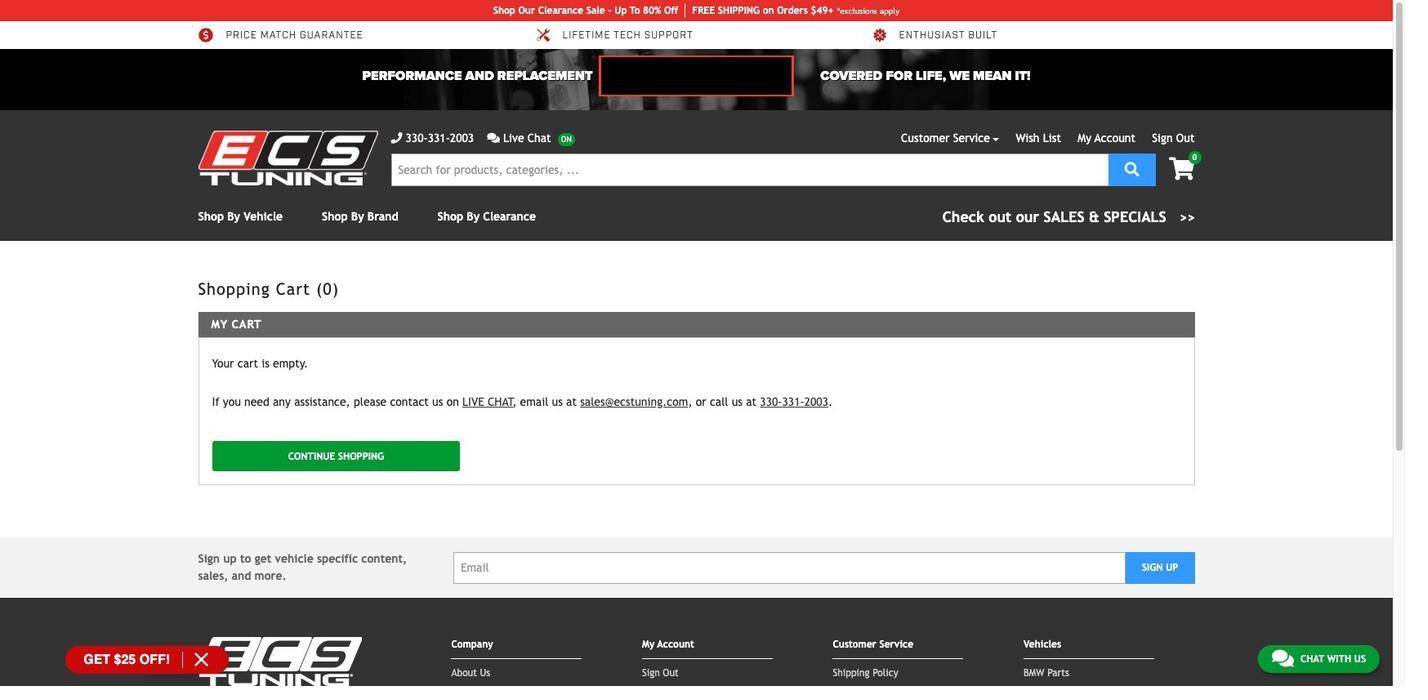 Task type: vqa. For each thing, say whether or not it's contained in the screenshot.
the ECS Tuning image
yes



Task type: describe. For each thing, give the bounding box(es) containing it.
1 ecs tuning image from the top
[[198, 131, 378, 185]]

comments image
[[487, 132, 500, 144]]

shopping cart image
[[1169, 158, 1195, 181]]

Email email field
[[453, 552, 1126, 584]]



Task type: locate. For each thing, give the bounding box(es) containing it.
search image
[[1125, 161, 1139, 176]]

phone image
[[391, 132, 402, 144]]

ecs tuning image
[[198, 131, 378, 185], [198, 637, 362, 686]]

Search text field
[[391, 154, 1108, 186]]

0 vertical spatial ecs tuning image
[[198, 131, 378, 185]]

1 vertical spatial ecs tuning image
[[198, 637, 362, 686]]

2 ecs tuning image from the top
[[198, 637, 362, 686]]

lifetime replacement program banner image
[[599, 56, 794, 96]]



